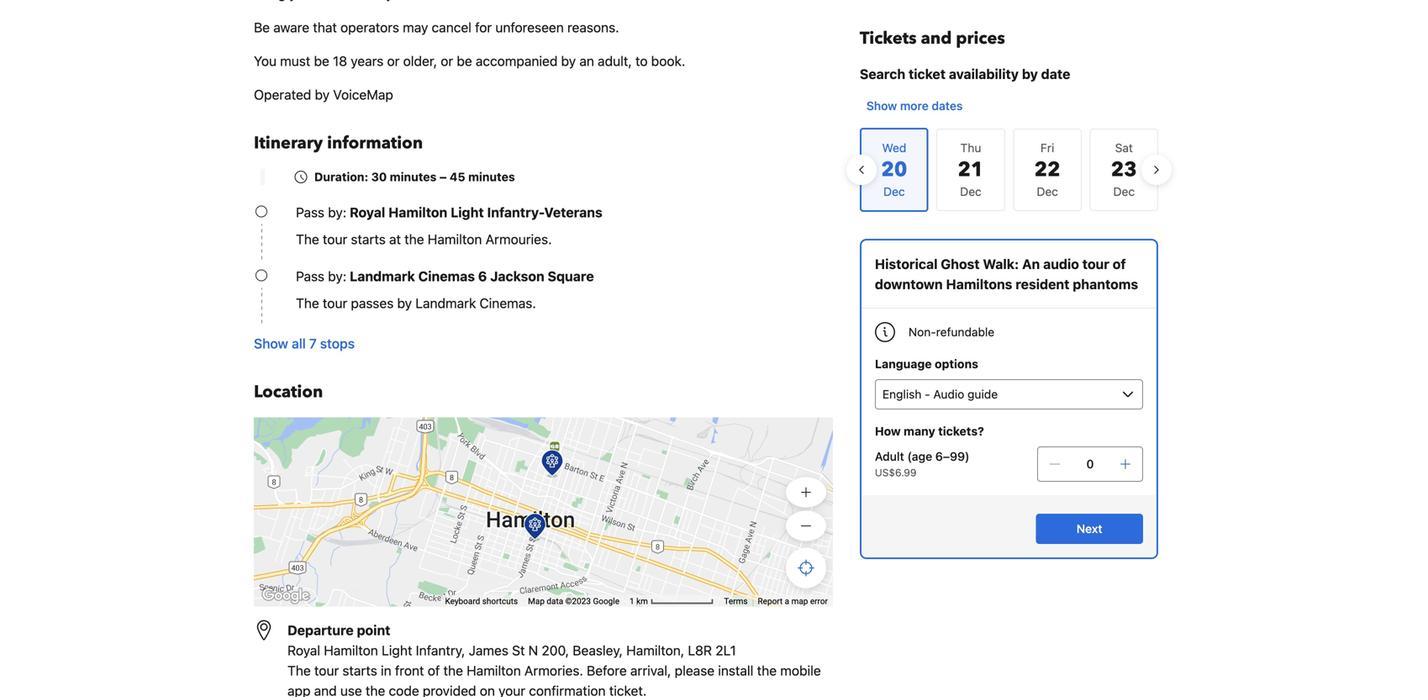 Task type: describe. For each thing, give the bounding box(es) containing it.
sat
[[1116, 141, 1134, 155]]

you
[[254, 53, 277, 69]]

by left "an"
[[561, 53, 576, 69]]

tour left the at
[[323, 231, 348, 247]]

passes
[[351, 295, 394, 311]]

hamilton up on
[[467, 663, 521, 679]]

keyboard shortcuts button
[[445, 596, 518, 607]]

tickets
[[860, 27, 917, 50]]

armories.
[[525, 663, 584, 679]]

language options
[[875, 357, 979, 371]]

1 minutes from the left
[[390, 170, 437, 184]]

historical
[[875, 256, 938, 272]]

non-refundable
[[909, 325, 995, 339]]

how
[[875, 424, 901, 438]]

itinerary information
[[254, 132, 423, 155]]

to
[[636, 53, 648, 69]]

by left date
[[1023, 66, 1039, 82]]

keyboard shortcuts
[[445, 596, 518, 606]]

walk:
[[983, 256, 1020, 272]]

jackson
[[491, 268, 545, 284]]

map data ©2023 google
[[528, 596, 620, 606]]

at
[[389, 231, 401, 247]]

light for infantry-
[[451, 204, 484, 220]]

region containing 21
[[847, 121, 1172, 219]]

date
[[1042, 66, 1071, 82]]

hamiltons
[[947, 276, 1013, 292]]

of inside the departure point royal hamilton light infantry, james st n 200, beasley, hamilton, l8r 2l1 the tour starts in front of the hamilton armories. before arrival, please install the mobile app and use the code provided on your confirmation ticket.
[[428, 663, 440, 679]]

by right passes
[[397, 295, 412, 311]]

options
[[935, 357, 979, 371]]

code
[[389, 683, 419, 697]]

1 vertical spatial landmark
[[416, 295, 476, 311]]

©2023
[[566, 596, 591, 606]]

report a map error link
[[758, 596, 828, 606]]

0
[[1087, 457, 1095, 471]]

21
[[958, 156, 984, 184]]

arrival,
[[631, 663, 672, 679]]

language
[[875, 357, 932, 371]]

be aware that operators may cancel for unforeseen reasons.
[[254, 19, 619, 35]]

resident
[[1016, 276, 1070, 292]]

map region
[[254, 418, 833, 607]]

next button
[[1036, 514, 1144, 544]]

square
[[548, 268, 594, 284]]

voicemap
[[333, 87, 393, 103]]

departure
[[288, 622, 354, 638]]

light for infantry,
[[382, 643, 412, 659]]

that
[[313, 19, 337, 35]]

the right the at
[[405, 231, 424, 247]]

show for show more dates
[[867, 99, 898, 113]]

map
[[528, 596, 545, 606]]

terms
[[724, 596, 748, 606]]

operated by voicemap
[[254, 87, 393, 103]]

historical ghost walk: an audio tour of downtown hamiltons resident phantoms
[[875, 256, 1139, 292]]

2 or from the left
[[441, 53, 453, 69]]

starts inside the departure point royal hamilton light infantry, james st n 200, beasley, hamilton, l8r 2l1 the tour starts in front of the hamilton armories. before arrival, please install the mobile app and use the code provided on your confirmation ticket.
[[343, 663, 377, 679]]

data
[[547, 596, 564, 606]]

ticket.
[[610, 683, 647, 697]]

1
[[630, 596, 635, 606]]

0 vertical spatial starts
[[351, 231, 386, 247]]

(age
[[908, 450, 933, 463]]

audio
[[1044, 256, 1080, 272]]

veterans
[[545, 204, 603, 220]]

report
[[758, 596, 783, 606]]

the tour passes by landmark cinemas.
[[296, 295, 536, 311]]

non-
[[909, 325, 937, 339]]

the right install
[[757, 663, 777, 679]]

accompanied
[[476, 53, 558, 69]]

pass for pass by: royal hamilton light infantry-veterans
[[296, 204, 325, 220]]

before
[[587, 663, 627, 679]]

show for show all 7 stops
[[254, 336, 288, 352]]

the down in
[[366, 683, 385, 697]]

google image
[[258, 585, 314, 607]]

1 km button
[[625, 595, 719, 607]]

22
[[1035, 156, 1061, 184]]

l8r
[[688, 643, 712, 659]]

report a map error
[[758, 596, 828, 606]]

tickets and prices
[[860, 27, 1006, 50]]

terms link
[[724, 596, 748, 606]]

by right operated
[[315, 87, 330, 103]]

use
[[340, 683, 362, 697]]

refundable
[[937, 325, 995, 339]]

prices
[[957, 27, 1006, 50]]

n
[[529, 643, 538, 659]]

reasons.
[[568, 19, 619, 35]]

45
[[450, 170, 466, 184]]

us$6.99
[[875, 467, 917, 479]]

confirmation
[[529, 683, 606, 697]]

information
[[327, 132, 423, 155]]

an
[[580, 53, 594, 69]]

error
[[811, 596, 828, 606]]

show more dates
[[867, 99, 963, 113]]

armouries.
[[486, 231, 552, 247]]



Task type: locate. For each thing, give the bounding box(es) containing it.
by: for landmark cinemas 6 jackson square
[[328, 268, 347, 284]]

st
[[512, 643, 525, 659]]

may
[[403, 19, 428, 35]]

pass down duration:
[[296, 204, 325, 220]]

fri
[[1041, 141, 1055, 155]]

1 horizontal spatial minutes
[[468, 170, 515, 184]]

2 dec from the left
[[1037, 185, 1059, 198]]

light up in
[[382, 643, 412, 659]]

0 horizontal spatial landmark
[[350, 268, 415, 284]]

1 vertical spatial by:
[[328, 268, 347, 284]]

or right the years
[[387, 53, 400, 69]]

must
[[280, 53, 311, 69]]

2l1
[[716, 643, 737, 659]]

the up show all 7 stops 'button'
[[296, 295, 319, 311]]

show
[[867, 99, 898, 113], [254, 336, 288, 352]]

6–99)
[[936, 450, 970, 463]]

phantoms
[[1073, 276, 1139, 292]]

1 horizontal spatial landmark
[[416, 295, 476, 311]]

dec inside sat 23 dec
[[1114, 185, 1135, 198]]

200,
[[542, 643, 569, 659]]

search
[[860, 66, 906, 82]]

and
[[921, 27, 952, 50], [314, 683, 337, 697]]

royal inside the departure point royal hamilton light infantry, james st n 200, beasley, hamilton, l8r 2l1 the tour starts in front of the hamilton armories. before arrival, please install the mobile app and use the code provided on your confirmation ticket.
[[288, 643, 320, 659]]

be
[[314, 53, 330, 69], [457, 53, 472, 69]]

infantry,
[[416, 643, 465, 659]]

how many tickets?
[[875, 424, 985, 438]]

1 vertical spatial show
[[254, 336, 288, 352]]

aware
[[274, 19, 310, 35]]

1 vertical spatial and
[[314, 683, 337, 697]]

1 vertical spatial starts
[[343, 663, 377, 679]]

or right older,
[[441, 53, 453, 69]]

light inside the departure point royal hamilton light infantry, james st n 200, beasley, hamilton, l8r 2l1 the tour starts in front of the hamilton armories. before arrival, please install the mobile app and use the code provided on your confirmation ticket.
[[382, 643, 412, 659]]

of down the infantry, in the bottom left of the page
[[428, 663, 440, 679]]

0 horizontal spatial minutes
[[390, 170, 437, 184]]

dec down 21
[[961, 185, 982, 198]]

be
[[254, 19, 270, 35]]

0 vertical spatial of
[[1113, 256, 1127, 272]]

0 vertical spatial royal
[[350, 204, 385, 220]]

0 horizontal spatial be
[[314, 53, 330, 69]]

0 vertical spatial light
[[451, 204, 484, 220]]

the for the tour starts at the hamilton armouries.
[[296, 231, 319, 247]]

all
[[292, 336, 306, 352]]

an
[[1023, 256, 1041, 272]]

1 horizontal spatial dec
[[1037, 185, 1059, 198]]

and up ticket
[[921, 27, 952, 50]]

provided
[[423, 683, 476, 697]]

by:
[[328, 204, 347, 220], [328, 268, 347, 284]]

the for the tour passes by landmark cinemas.
[[296, 295, 319, 311]]

by: up 'stops'
[[328, 268, 347, 284]]

1 horizontal spatial royal
[[350, 204, 385, 220]]

dec for 22
[[1037, 185, 1059, 198]]

1 horizontal spatial light
[[451, 204, 484, 220]]

on
[[480, 683, 495, 697]]

pass for pass by: landmark cinemas 6 jackson square
[[296, 268, 325, 284]]

dec down 22
[[1037, 185, 1059, 198]]

1 vertical spatial of
[[428, 663, 440, 679]]

18
[[333, 53, 347, 69]]

dec inside fri 22 dec
[[1037, 185, 1059, 198]]

your
[[499, 683, 526, 697]]

starts left the at
[[351, 231, 386, 247]]

dec inside thu 21 dec
[[961, 185, 982, 198]]

dec down the 23
[[1114, 185, 1135, 198]]

minutes right 45
[[468, 170, 515, 184]]

of
[[1113, 256, 1127, 272], [428, 663, 440, 679]]

the inside the departure point royal hamilton light infantry, james st n 200, beasley, hamilton, l8r 2l1 the tour starts in front of the hamilton armories. before arrival, please install the mobile app and use the code provided on your confirmation ticket.
[[288, 663, 311, 679]]

royal for departure
[[288, 643, 320, 659]]

1 be from the left
[[314, 53, 330, 69]]

23
[[1112, 156, 1138, 184]]

show inside show all 7 stops 'button'
[[254, 336, 288, 352]]

1 by: from the top
[[328, 204, 347, 220]]

by
[[561, 53, 576, 69], [1023, 66, 1039, 82], [315, 87, 330, 103], [397, 295, 412, 311]]

be down cancel
[[457, 53, 472, 69]]

region
[[847, 121, 1172, 219]]

0 horizontal spatial royal
[[288, 643, 320, 659]]

availability
[[949, 66, 1019, 82]]

the down duration:
[[296, 231, 319, 247]]

thu
[[961, 141, 982, 155]]

thu 21 dec
[[958, 141, 984, 198]]

landmark down pass by: landmark cinemas 6 jackson square
[[416, 295, 476, 311]]

tour up phantoms
[[1083, 256, 1110, 272]]

the up the app at the bottom of the page
[[288, 663, 311, 679]]

fri 22 dec
[[1035, 141, 1061, 198]]

map
[[792, 596, 809, 606]]

dec for 21
[[961, 185, 982, 198]]

operated
[[254, 87, 311, 103]]

km
[[637, 596, 648, 606]]

royal for pass
[[350, 204, 385, 220]]

please
[[675, 663, 715, 679]]

1 horizontal spatial and
[[921, 27, 952, 50]]

tour left passes
[[323, 295, 348, 311]]

pass by: landmark cinemas 6 jackson square
[[296, 268, 594, 284]]

and left use
[[314, 683, 337, 697]]

dates
[[932, 99, 963, 113]]

the up "provided"
[[444, 663, 463, 679]]

2 pass from the top
[[296, 268, 325, 284]]

–
[[440, 170, 447, 184]]

show left all
[[254, 336, 288, 352]]

2 horizontal spatial dec
[[1114, 185, 1135, 198]]

infantry-
[[487, 204, 545, 220]]

0 horizontal spatial and
[[314, 683, 337, 697]]

2 be from the left
[[457, 53, 472, 69]]

1 dec from the left
[[961, 185, 982, 198]]

in
[[381, 663, 392, 679]]

point
[[357, 622, 391, 638]]

0 vertical spatial pass
[[296, 204, 325, 220]]

hamilton up the tour starts at the hamilton armouries. at the left top
[[389, 204, 448, 220]]

unforeseen
[[496, 19, 564, 35]]

1 horizontal spatial of
[[1113, 256, 1127, 272]]

ticket
[[909, 66, 946, 82]]

1 vertical spatial the
[[296, 295, 319, 311]]

1 vertical spatial royal
[[288, 643, 320, 659]]

0 vertical spatial and
[[921, 27, 952, 50]]

0 vertical spatial by:
[[328, 204, 347, 220]]

3 dec from the left
[[1114, 185, 1135, 198]]

2 vertical spatial the
[[288, 663, 311, 679]]

by: for royal hamilton light infantry-veterans
[[328, 204, 347, 220]]

7
[[309, 336, 317, 352]]

hamilton down the point
[[324, 643, 378, 659]]

app
[[288, 683, 311, 697]]

show more dates button
[[860, 91, 970, 121]]

1 horizontal spatial or
[[441, 53, 453, 69]]

by: down duration:
[[328, 204, 347, 220]]

0 horizontal spatial light
[[382, 643, 412, 659]]

royal
[[350, 204, 385, 220], [288, 643, 320, 659]]

1 or from the left
[[387, 53, 400, 69]]

show down search
[[867, 99, 898, 113]]

0 horizontal spatial show
[[254, 336, 288, 352]]

0 horizontal spatial or
[[387, 53, 400, 69]]

0 vertical spatial the
[[296, 231, 319, 247]]

starts up use
[[343, 663, 377, 679]]

location
[[254, 381, 323, 404]]

tour down departure
[[314, 663, 339, 679]]

1 pass from the top
[[296, 204, 325, 220]]

1 horizontal spatial show
[[867, 99, 898, 113]]

royal down '30'
[[350, 204, 385, 220]]

light down 45
[[451, 204, 484, 220]]

next
[[1077, 522, 1103, 536]]

ghost
[[941, 256, 980, 272]]

you must be 18 years or older, or be accompanied by an adult, to book.
[[254, 53, 686, 69]]

departure point royal hamilton light infantry, james st n 200, beasley, hamilton, l8r 2l1 the tour starts in front of the hamilton armories. before arrival, please install the mobile app and use the code provided on your confirmation ticket.
[[288, 622, 821, 697]]

and inside the departure point royal hamilton light infantry, james st n 200, beasley, hamilton, l8r 2l1 the tour starts in front of the hamilton armories. before arrival, please install the mobile app and use the code provided on your confirmation ticket.
[[314, 683, 337, 697]]

1 vertical spatial pass
[[296, 268, 325, 284]]

minutes left –
[[390, 170, 437, 184]]

years
[[351, 53, 384, 69]]

itinerary
[[254, 132, 323, 155]]

royal down departure
[[288, 643, 320, 659]]

be left 18 at the top left
[[314, 53, 330, 69]]

1 horizontal spatial be
[[457, 53, 472, 69]]

more
[[901, 99, 929, 113]]

2 by: from the top
[[328, 268, 347, 284]]

0 horizontal spatial dec
[[961, 185, 982, 198]]

adult
[[875, 450, 905, 463]]

stops
[[320, 336, 355, 352]]

dec for 23
[[1114, 185, 1135, 198]]

hamilton down 'pass by: royal hamilton light infantry-veterans'
[[428, 231, 482, 247]]

front
[[395, 663, 424, 679]]

hamilton,
[[627, 643, 685, 659]]

1 vertical spatial light
[[382, 643, 412, 659]]

0 horizontal spatial of
[[428, 663, 440, 679]]

pass by: royal hamilton light infantry-veterans
[[296, 204, 603, 220]]

minutes
[[390, 170, 437, 184], [468, 170, 515, 184]]

beasley,
[[573, 643, 623, 659]]

landmark up passes
[[350, 268, 415, 284]]

show inside show more dates button
[[867, 99, 898, 113]]

show all 7 stops
[[254, 336, 355, 352]]

30
[[371, 170, 387, 184]]

of inside historical ghost walk: an audio tour of downtown hamiltons resident phantoms
[[1113, 256, 1127, 272]]

2 minutes from the left
[[468, 170, 515, 184]]

0 vertical spatial landmark
[[350, 268, 415, 284]]

0 vertical spatial show
[[867, 99, 898, 113]]

many
[[904, 424, 936, 438]]

tour inside the departure point royal hamilton light infantry, james st n 200, beasley, hamilton, l8r 2l1 the tour starts in front of the hamilton armories. before arrival, please install the mobile app and use the code provided on your confirmation ticket.
[[314, 663, 339, 679]]

adult,
[[598, 53, 632, 69]]

pass up 7
[[296, 268, 325, 284]]

of up phantoms
[[1113, 256, 1127, 272]]

tour inside historical ghost walk: an audio tour of downtown hamiltons resident phantoms
[[1083, 256, 1110, 272]]



Task type: vqa. For each thing, say whether or not it's contained in the screenshot.
"Pet"
no



